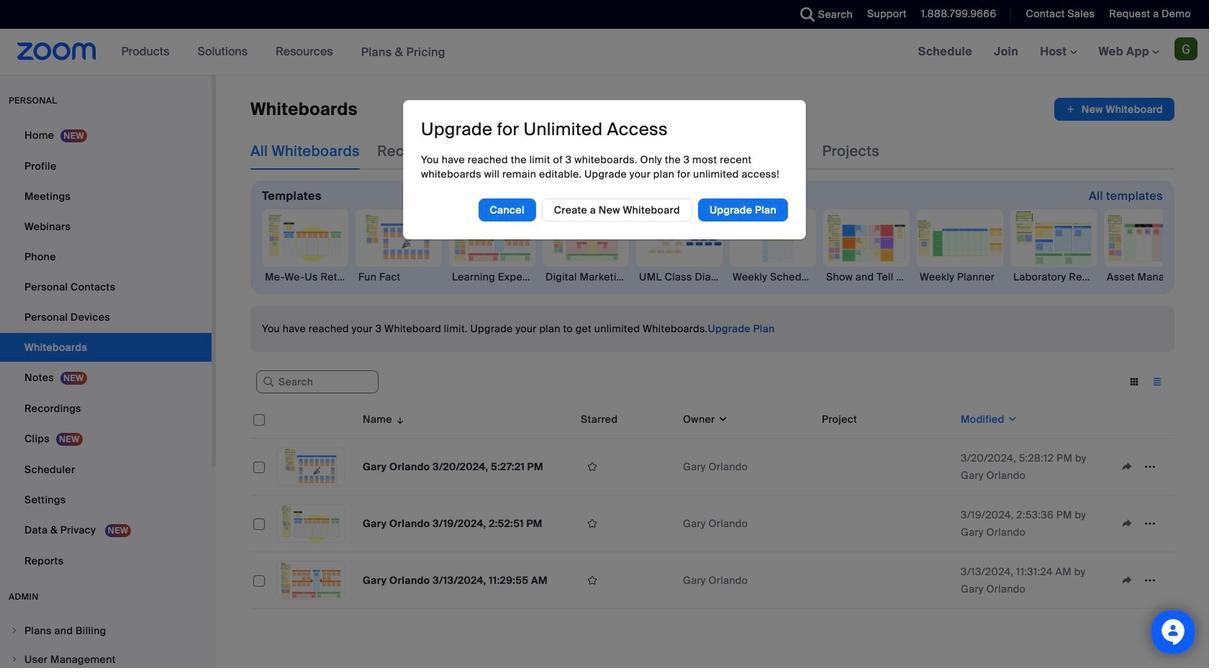 Task type: describe. For each thing, give the bounding box(es) containing it.
weekly schedule element
[[730, 270, 817, 284]]

meetings navigation
[[908, 29, 1210, 76]]

product information navigation
[[111, 29, 456, 76]]

application for gary orlando 3/20/2024, 5:27:21 pm element
[[581, 457, 672, 478]]

arrow down image
[[392, 411, 406, 428]]

me-we-us retrospective element
[[262, 270, 349, 284]]

learning experience canvas element
[[449, 270, 536, 284]]

gary orlando 3/20/2024, 5:27:21 pm element
[[363, 461, 544, 474]]

cell for gary orlando 3/20/2024, 5:27:21 pm element
[[817, 439, 956, 496]]

laboratory report element
[[1011, 270, 1097, 284]]

thumbnail of gary orlando 3/19/2024, 2:52:51 pm image
[[277, 505, 345, 543]]

gary orlando 3/13/2024, 11:29:55 am element
[[363, 575, 548, 588]]

uml class diagram element
[[637, 270, 723, 284]]

digital marketing canvas element
[[543, 270, 629, 284]]

list mode, selected image
[[1146, 376, 1169, 389]]

zoom logo image
[[17, 42, 96, 60]]

show and tell with a twist element
[[824, 270, 910, 284]]

Search text field
[[256, 371, 379, 394]]

cell for gary orlando 3/13/2024, 11:29:55 am element
[[817, 553, 956, 610]]



Task type: vqa. For each thing, say whether or not it's contained in the screenshot.
MANAGEMENT
no



Task type: locate. For each thing, give the bounding box(es) containing it.
banner
[[0, 29, 1210, 76]]

3 cell from the top
[[817, 553, 956, 610]]

fun fact element
[[356, 270, 442, 284]]

application for gary orlando 3/13/2024, 11:29:55 am element
[[581, 570, 672, 592]]

grid mode, not selected image
[[1123, 376, 1146, 389]]

asset management element
[[1105, 270, 1191, 284]]

personal menu menu
[[0, 121, 212, 578]]

dialog
[[403, 100, 806, 240]]

gary orlando 3/19/2024, 2:52:51 pm element
[[363, 518, 543, 531]]

heading
[[421, 118, 668, 141]]

admin menu menu
[[0, 618, 212, 669]]

application for gary orlando 3/19/2024, 2:52:51 pm element
[[581, 513, 672, 535]]

thumbnail of gary orlando 3/13/2024, 11:29:55 am image
[[277, 562, 345, 600]]

weekly planner element
[[917, 270, 1004, 284]]

2 cell from the top
[[817, 496, 956, 553]]

cell
[[817, 439, 956, 496], [817, 496, 956, 553], [817, 553, 956, 610]]

thumbnail of gary orlando 3/20/2024, 5:27:21 pm image
[[277, 449, 345, 486]]

cell for gary orlando 3/19/2024, 2:52:51 pm element
[[817, 496, 956, 553]]

tabs of all whiteboard page tab list
[[251, 132, 880, 170]]

application
[[251, 401, 1175, 610], [581, 457, 672, 478], [581, 513, 672, 535], [581, 570, 672, 592]]

1 cell from the top
[[817, 439, 956, 496]]



